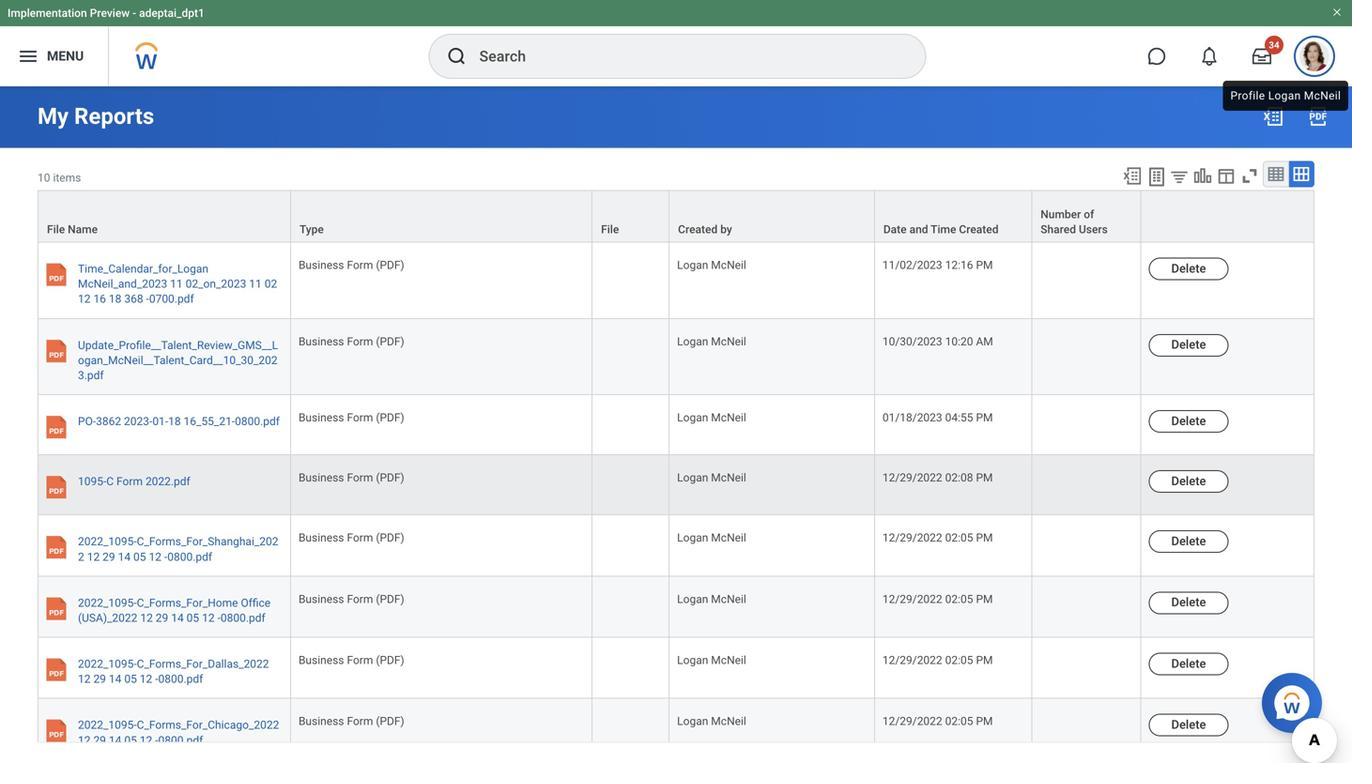 Task type: describe. For each thing, give the bounding box(es) containing it.
14 for c_forms_for_chicago_2022
[[109, 734, 122, 747]]

18 inside po-3862 2023-01-18 16_55_21-0800.pdf link
[[168, 415, 181, 428]]

3 business form (pdf) from the top
[[299, 411, 405, 425]]

1 11 from the left
[[170, 278, 183, 291]]

12/29/2022 for 2022_1095-c_forms_for_shanghai_202 2
[[883, 532, 943, 545]]

form for update_profile__talent_review_gms__l ogan_mcneil__talent_card__10_30_202 3.pdf
[[347, 335, 373, 348]]

file button
[[593, 191, 669, 242]]

2 delete from the top
[[1172, 338, 1206, 352]]

2022_1095-c_forms_for_shanghai_202 2
[[78, 536, 278, 564]]

business form (pdf) for 2022_1095-c_forms_for_chicago_2022
[[299, 715, 405, 729]]

c_forms_for_dallas_2022
[[137, 658, 269, 671]]

(pdf) for 2022_1095-c_forms_for_home
[[376, 593, 405, 606]]

11/02/2023
[[883, 259, 943, 272]]

12/29/2022 02:05 pm for 2022_1095-c_forms_for_chicago_2022
[[883, 715, 993, 729]]

3 delete from the top
[[1172, 414, 1206, 428]]

04:55
[[945, 411, 973, 425]]

10/30/2023 10:20 am
[[883, 335, 993, 348]]

menu button
[[0, 26, 108, 86]]

7 delete row from the top
[[38, 638, 1315, 699]]

10
[[38, 171, 50, 185]]

business for time_calendar_for_logan
[[299, 259, 344, 272]]

29 for c_forms_for_dallas_2022
[[93, 673, 106, 686]]

14 right 2
[[118, 551, 131, 564]]

34 button
[[1242, 36, 1284, 77]]

menu
[[47, 48, 84, 64]]

12/29/2022 02:05 pm for 2022_1095-c_forms_for_shanghai_202 2
[[883, 532, 993, 545]]

logan mcneil for update_profile__talent_review_gms__l ogan_mcneil__talent_card__10_30_202 3.pdf
[[677, 335, 746, 348]]

number of shared users
[[1041, 208, 1108, 236]]

c
[[106, 475, 114, 489]]

4 business from the top
[[299, 472, 344, 485]]

export to excel image for items
[[1122, 166, 1143, 186]]

toolbar inside the my reports 'main content'
[[1114, 161, 1315, 190]]

implementation preview -   adeptai_dpt1
[[8, 7, 205, 20]]

- inside menu banner
[[133, 7, 136, 20]]

my
[[38, 103, 69, 130]]

mcneil for 2022_1095-c_forms_for_home
[[711, 593, 746, 606]]

form for 2022_1095-c_forms_for_dallas_2022
[[347, 654, 373, 667]]

users
[[1079, 223, 1108, 236]]

click to view/edit grid preferences image
[[1216, 166, 1237, 186]]

18 inside time_calendar_for_logan mcneil_and_2023 11 02_on_2023 11 02 12 16 18 368 -0700.pdf
[[109, 293, 122, 306]]

fullscreen image
[[1240, 166, 1260, 186]]

expand table image
[[1292, 165, 1311, 184]]

mcneil for 2022_1095-c_forms_for_dallas_2022
[[711, 654, 746, 667]]

business form (pdf) for 2022_1095-c_forms_for_dallas_2022
[[299, 654, 405, 667]]

05 for c_forms_for_dallas_2022
[[124, 673, 137, 686]]

12/29/2022 02:08 pm
[[883, 472, 993, 485]]

1 12/29/2022 from the top
[[883, 472, 943, 485]]

business form (pdf) for 2022_1095-c_forms_for_home
[[299, 593, 405, 606]]

c_forms_for_home
[[137, 597, 238, 610]]

0800.pdf for office (usa)_2022 12 29 14 05 12 -0800.pdf
[[221, 612, 265, 625]]

my reports - expand/collapse chart image
[[1193, 166, 1213, 186]]

pm for 2022_1095-c_forms_for_dallas_2022
[[976, 654, 993, 667]]

name
[[68, 223, 98, 236]]

mcneil for time_calendar_for_logan
[[711, 259, 746, 272]]

8 delete row from the top
[[38, 699, 1315, 761]]

my reports main content
[[0, 86, 1352, 764]]

po-
[[78, 415, 96, 428]]

shared
[[1041, 223, 1076, 236]]

2022_1095- for c_forms_for_shanghai_202
[[78, 536, 137, 549]]

8 delete button from the top
[[1149, 714, 1229, 737]]

adeptai_dpt1
[[139, 7, 205, 20]]

reports
[[74, 103, 154, 130]]

34
[[1269, 39, 1280, 51]]

4 delete from the top
[[1172, 474, 1206, 488]]

2022_1095-c_forms_for_chicago_2022 12 29 14 05 12 -0800.pdf
[[78, 719, 279, 747]]

logan for 2022_1095-c_forms_for_shanghai_202 2
[[677, 532, 708, 545]]

time_calendar_for_logan mcneil_and_2023 11 02_on_2023 11 02 12 16 18 368 -0700.pdf
[[78, 263, 277, 306]]

inbox large image
[[1253, 47, 1272, 66]]

logan inside profile logan mcneil tooltip
[[1269, 89, 1301, 102]]

date and time created
[[884, 223, 999, 236]]

2 delete button from the top
[[1149, 334, 1229, 357]]

business for 2022_1095-c_forms_for_chicago_2022
[[299, 715, 344, 729]]

- inside 2022_1095-c_forms_for_dallas_2022 12 29 14 05 12 -0800.pdf
[[155, 673, 158, 686]]

profile logan mcneil
[[1231, 89, 1341, 102]]

1 created from the left
[[678, 223, 718, 236]]

4 (pdf) from the top
[[376, 472, 405, 485]]

business form (pdf) element for 2022_1095-c_forms_for_dallas_2022
[[299, 650, 405, 667]]

notifications large image
[[1200, 47, 1219, 66]]

6 delete row from the top
[[38, 577, 1315, 638]]

29 for c_forms_for_chicago_2022
[[93, 734, 106, 747]]

logan mcneil for time_calendar_for_logan
[[677, 259, 746, 272]]

- down c_forms_for_shanghai_202
[[164, 551, 167, 564]]

logan for time_calendar_for_logan
[[677, 259, 708, 272]]

menu banner
[[0, 0, 1352, 86]]

profile logan mcneil image
[[1300, 41, 1330, 75]]

14 for (usa)_2022
[[171, 612, 184, 625]]

6 delete button from the top
[[1149, 592, 1229, 615]]

form inside 'link'
[[117, 475, 143, 489]]

type button
[[291, 191, 592, 242]]

preview
[[90, 7, 130, 20]]

05 up 2022_1095-c_forms_for_home
[[133, 551, 146, 564]]

pm for 2022_1095-c_forms_for_shanghai_202 2
[[976, 532, 993, 545]]

16
[[93, 293, 106, 306]]

number
[[1041, 208, 1081, 221]]

14 for c_forms_for_dallas_2022
[[109, 673, 122, 686]]

(pdf) for 2022_1095-c_forms_for_dallas_2022
[[376, 654, 405, 667]]

created by button
[[670, 191, 874, 242]]

3862
[[96, 415, 121, 428]]

office
[[241, 597, 271, 610]]

logan for 2022_1095-c_forms_for_chicago_2022
[[677, 715, 708, 729]]

of
[[1084, 208, 1095, 221]]

7 delete button from the top
[[1149, 653, 1229, 676]]

01-
[[152, 415, 168, 428]]

3 delete button from the top
[[1149, 410, 1229, 433]]

4 business form (pdf) from the top
[[299, 472, 405, 485]]

0800.pdf for 2022_1095-c_forms_for_chicago_2022 12 29 14 05 12 -0800.pdf
[[158, 734, 203, 747]]

update_profile__talent_review_gms__l
[[78, 339, 278, 352]]

logan for 2022_1095-c_forms_for_dallas_2022
[[677, 654, 708, 667]]

- inside office (usa)_2022 12 29 14 05 12 -0800.pdf
[[217, 612, 221, 625]]

search image
[[446, 45, 468, 68]]

(usa)_2022
[[78, 612, 137, 625]]

business for 2022_1095-c_forms_for_dallas_2022
[[299, 654, 344, 667]]

file name button
[[39, 191, 290, 242]]

0800.pdf for 2022_1095-c_forms_for_dallas_2022 12 29 14 05 12 -0800.pdf
[[158, 673, 203, 686]]

6 delete from the top
[[1172, 596, 1206, 610]]

logan for 2022_1095-c_forms_for_home
[[677, 593, 708, 606]]

12/29/2022 for 2022_1095-c_forms_for_home
[[883, 593, 943, 606]]

Search Workday  search field
[[479, 36, 887, 77]]

1095-
[[78, 475, 106, 489]]

8 delete from the top
[[1172, 718, 1206, 732]]

02:08
[[945, 472, 973, 485]]

implementation
[[8, 7, 87, 20]]

form for 2022_1095-c_forms_for_shanghai_202 2
[[347, 532, 373, 545]]

- inside 2022_1095-c_forms_for_chicago_2022 12 29 14 05 12 -0800.pdf
[[155, 734, 158, 747]]

pm for 2022_1095-c_forms_for_chicago_2022
[[976, 715, 993, 729]]

number of shared users button
[[1032, 191, 1141, 242]]

2022_1095-c_forms_for_dallas_2022 12 29 14 05 12 -0800.pdf
[[78, 658, 269, 686]]

3 logan mcneil from the top
[[677, 411, 746, 425]]

02
[[265, 278, 277, 291]]



Task type: locate. For each thing, give the bounding box(es) containing it.
3 delete row from the top
[[38, 395, 1315, 456]]

2 file from the left
[[601, 223, 619, 236]]

0 horizontal spatial created
[[678, 223, 718, 236]]

6 business form (pdf) element from the top
[[299, 589, 405, 606]]

1 horizontal spatial created
[[959, 223, 999, 236]]

2 logan mcneil from the top
[[677, 335, 746, 348]]

4 pm from the top
[[976, 532, 993, 545]]

file for file name
[[47, 223, 65, 236]]

2022_1095- up (usa)_2022
[[78, 597, 137, 610]]

4 business form (pdf) element from the top
[[299, 468, 405, 485]]

1 horizontal spatial 11
[[249, 278, 262, 291]]

12/29/2022 02:05 pm
[[883, 532, 993, 545], [883, 593, 993, 606], [883, 654, 993, 667], [883, 715, 993, 729]]

16_55_21-
[[184, 415, 235, 428]]

2
[[78, 551, 84, 564]]

row inside the my reports 'main content'
[[38, 190, 1315, 243]]

10:20
[[945, 335, 973, 348]]

row containing number of shared users
[[38, 190, 1315, 243]]

5 (pdf) from the top
[[376, 532, 405, 545]]

12/29/2022 for 2022_1095-c_forms_for_dallas_2022
[[883, 654, 943, 667]]

3 02:05 from the top
[[945, 654, 973, 667]]

- down the c_forms_for_dallas_2022
[[155, 673, 158, 686]]

05 inside 2022_1095-c_forms_for_chicago_2022 12 29 14 05 12 -0800.pdf
[[124, 734, 137, 747]]

7 delete from the top
[[1172, 657, 1206, 671]]

business for 2022_1095-c_forms_for_home
[[299, 593, 344, 606]]

business for update_profile__talent_review_gms__l ogan_mcneil__talent_card__10_30_202 3.pdf
[[299, 335, 344, 348]]

8 logan mcneil from the top
[[677, 715, 746, 729]]

3 business form (pdf) element from the top
[[299, 408, 405, 425]]

mcneil inside tooltip
[[1304, 89, 1341, 102]]

2022_1095- up 2
[[78, 536, 137, 549]]

file inside file popup button
[[601, 223, 619, 236]]

1 delete from the top
[[1172, 261, 1206, 276]]

10 items
[[38, 171, 81, 185]]

1 business form (pdf) from the top
[[299, 259, 405, 272]]

date and time created button
[[875, 191, 1032, 242]]

business form (pdf) element for update_profile__talent_review_gms__l ogan_mcneil__talent_card__10_30_202 3.pdf
[[299, 331, 405, 348]]

12 29 14 05 12 -0800.pdf
[[84, 551, 212, 564]]

- right 368
[[146, 293, 149, 306]]

6 logan mcneil from the top
[[677, 593, 746, 606]]

2 pm from the top
[[976, 411, 993, 425]]

1 vertical spatial 18
[[168, 415, 181, 428]]

file inside popup button
[[47, 223, 65, 236]]

delete row
[[38, 243, 1315, 319], [38, 319, 1315, 395], [38, 395, 1315, 456], [38, 456, 1315, 516], [38, 516, 1315, 577], [38, 577, 1315, 638], [38, 638, 1315, 699], [38, 699, 1315, 761]]

29 inside 2022_1095-c_forms_for_chicago_2022 12 29 14 05 12 -0800.pdf
[[93, 734, 106, 747]]

2022_1095-
[[78, 536, 137, 549], [78, 597, 137, 610], [78, 658, 137, 671], [78, 719, 137, 732]]

8 business form (pdf) element from the top
[[299, 712, 405, 729]]

12/29/2022 for 2022_1095-c_forms_for_chicago_2022
[[883, 715, 943, 729]]

0 horizontal spatial export to excel image
[[1122, 166, 1143, 186]]

2 12/29/2022 from the top
[[883, 532, 943, 545]]

2 (pdf) from the top
[[376, 335, 405, 348]]

0800.pdf inside office (usa)_2022 12 29 14 05 12 -0800.pdf
[[221, 612, 265, 625]]

7 business form (pdf) from the top
[[299, 654, 405, 667]]

2022_1095- for c_forms_for_dallas_2022
[[78, 658, 137, 671]]

mcneil
[[1304, 89, 1341, 102], [711, 259, 746, 272], [711, 335, 746, 348], [711, 411, 746, 425], [711, 472, 746, 485], [711, 532, 746, 545], [711, 593, 746, 606], [711, 654, 746, 667], [711, 715, 746, 729]]

3.pdf
[[78, 369, 104, 382]]

row
[[38, 190, 1315, 243]]

02:05 for 2022_1095-c_forms_for_home
[[945, 593, 973, 606]]

mcneil_and_2023
[[78, 278, 167, 291]]

02:05
[[945, 532, 973, 545], [945, 593, 973, 606], [945, 654, 973, 667], [945, 715, 973, 729]]

1 delete button from the top
[[1149, 258, 1229, 280]]

toolbar
[[1114, 161, 1315, 190]]

5 delete from the top
[[1172, 534, 1206, 548]]

update_profile__talent_review_gms__l ogan_mcneil__talent_card__10_30_202 3.pdf link
[[78, 334, 283, 383]]

pm
[[976, 259, 993, 272], [976, 411, 993, 425], [976, 472, 993, 485], [976, 532, 993, 545], [976, 593, 993, 606], [976, 654, 993, 667], [976, 715, 993, 729]]

05 down (usa)_2022
[[124, 673, 137, 686]]

02_on_2023
[[186, 278, 246, 291]]

4 12/29/2022 02:05 pm from the top
[[883, 715, 993, 729]]

12/29/2022 02:05 pm for 2022_1095-c_forms_for_dallas_2022
[[883, 654, 993, 667]]

14
[[118, 551, 131, 564], [171, 612, 184, 625], [109, 673, 122, 686], [109, 734, 122, 747]]

1 horizontal spatial 18
[[168, 415, 181, 428]]

12/29/2022
[[883, 472, 943, 485], [883, 532, 943, 545], [883, 593, 943, 606], [883, 654, 943, 667], [883, 715, 943, 729]]

1 business from the top
[[299, 259, 344, 272]]

18 right 16
[[109, 293, 122, 306]]

export to worksheets image
[[1146, 166, 1168, 188]]

2022_1095- inside 2022_1095-c_forms_for_shanghai_202 2
[[78, 536, 137, 549]]

12:16
[[945, 259, 973, 272]]

business for 2022_1095-c_forms_for_shanghai_202 2
[[299, 532, 344, 545]]

(pdf)
[[376, 259, 405, 272], [376, 335, 405, 348], [376, 411, 405, 425], [376, 472, 405, 485], [376, 532, 405, 545], [376, 593, 405, 606], [376, 654, 405, 667], [376, 715, 405, 729]]

0800.pdf inside 2022_1095-c_forms_for_dallas_2022 12 29 14 05 12 -0800.pdf
[[158, 673, 203, 686]]

7 business from the top
[[299, 654, 344, 667]]

5 business form (pdf) from the top
[[299, 532, 405, 545]]

date
[[884, 223, 907, 236]]

5 12/29/2022 from the top
[[883, 715, 943, 729]]

c_forms_for_chicago_2022
[[137, 719, 279, 732]]

and
[[910, 223, 928, 236]]

form for 2022_1095-c_forms_for_home
[[347, 593, 373, 606]]

11/02/2023 12:16 pm
[[883, 259, 993, 272]]

0 horizontal spatial 11
[[170, 278, 183, 291]]

created left by at top right
[[678, 223, 718, 236]]

05 inside 2022_1095-c_forms_for_dallas_2022 12 29 14 05 12 -0800.pdf
[[124, 673, 137, 686]]

8 (pdf) from the top
[[376, 715, 405, 729]]

12 inside time_calendar_for_logan mcneil_and_2023 11 02_on_2023 11 02 12 16 18 368 -0700.pdf
[[78, 293, 91, 306]]

2022_1095- for c_forms_for_chicago_2022
[[78, 719, 137, 732]]

4 logan mcneil from the top
[[677, 472, 746, 485]]

14 inside 2022_1095-c_forms_for_dallas_2022 12 29 14 05 12 -0800.pdf
[[109, 673, 122, 686]]

2022_1095- down 2022_1095-c_forms_for_dallas_2022 12 29 14 05 12 -0800.pdf
[[78, 719, 137, 732]]

business form (pdf) element for 2022_1095-c_forms_for_shanghai_202 2
[[299, 528, 405, 545]]

3 pm from the top
[[976, 472, 993, 485]]

business form (pdf) for update_profile__talent_review_gms__l ogan_mcneil__talent_card__10_30_202 3.pdf
[[299, 335, 405, 348]]

3 (pdf) from the top
[[376, 411, 405, 425]]

4 02:05 from the top
[[945, 715, 973, 729]]

business form (pdf)
[[299, 259, 405, 272], [299, 335, 405, 348], [299, 411, 405, 425], [299, 472, 405, 485], [299, 532, 405, 545], [299, 593, 405, 606], [299, 654, 405, 667], [299, 715, 405, 729]]

1095-c form 2022.pdf
[[78, 475, 190, 489]]

-
[[133, 7, 136, 20], [146, 293, 149, 306], [164, 551, 167, 564], [217, 612, 221, 625], [155, 673, 158, 686], [155, 734, 158, 747]]

5 pm from the top
[[976, 593, 993, 606]]

0 vertical spatial 18
[[109, 293, 122, 306]]

export to excel image down profile logan mcneil
[[1262, 105, 1285, 128]]

2 11 from the left
[[249, 278, 262, 291]]

11
[[170, 278, 183, 291], [249, 278, 262, 291]]

form for time_calendar_for_logan
[[347, 259, 373, 272]]

business form (pdf) element
[[299, 255, 405, 272], [299, 331, 405, 348], [299, 408, 405, 425], [299, 468, 405, 485], [299, 528, 405, 545], [299, 589, 405, 606], [299, 650, 405, 667], [299, 712, 405, 729]]

6 pm from the top
[[976, 654, 993, 667]]

5 delete button from the top
[[1149, 531, 1229, 553]]

select to filter grid data image
[[1169, 167, 1190, 186]]

6 business form (pdf) from the top
[[299, 593, 405, 606]]

14 inside 2022_1095-c_forms_for_chicago_2022 12 29 14 05 12 -0800.pdf
[[109, 734, 122, 747]]

view printable version (pdf) image
[[1307, 105, 1330, 128]]

2 business from the top
[[299, 335, 344, 348]]

29 for (usa)_2022
[[156, 612, 168, 625]]

1 horizontal spatial file
[[601, 223, 619, 236]]

c_forms_for_shanghai_202
[[137, 536, 278, 549]]

1 business form (pdf) element from the top
[[299, 255, 405, 272]]

1 (pdf) from the top
[[376, 259, 405, 272]]

02:05 for 2022_1095-c_forms_for_dallas_2022
[[945, 654, 973, 667]]

cell
[[593, 243, 670, 319], [1032, 243, 1142, 319], [593, 319, 670, 395], [1032, 319, 1142, 395], [593, 395, 670, 456], [1032, 395, 1142, 456], [593, 456, 670, 516], [1032, 456, 1142, 516], [593, 516, 670, 577], [1032, 516, 1142, 577], [593, 577, 670, 638], [1032, 577, 1142, 638], [593, 638, 670, 699], [1032, 638, 1142, 699], [593, 699, 670, 761], [1032, 699, 1142, 761]]

1 12/29/2022 02:05 pm from the top
[[883, 532, 993, 545]]

6 business from the top
[[299, 593, 344, 606]]

logan
[[1269, 89, 1301, 102], [677, 259, 708, 272], [677, 335, 708, 348], [677, 411, 708, 425], [677, 472, 708, 485], [677, 532, 708, 545], [677, 593, 708, 606], [677, 654, 708, 667], [677, 715, 708, 729]]

created right time
[[959, 223, 999, 236]]

7 pm from the top
[[976, 715, 993, 729]]

(pdf) for 2022_1095-c_forms_for_chicago_2022
[[376, 715, 405, 729]]

form for 2022_1095-c_forms_for_chicago_2022
[[347, 715, 373, 729]]

(pdf) for update_profile__talent_review_gms__l ogan_mcneil__talent_card__10_30_202 3.pdf
[[376, 335, 405, 348]]

profile
[[1231, 89, 1266, 102]]

type
[[300, 223, 324, 236]]

18
[[109, 293, 122, 306], [168, 415, 181, 428]]

2022_1095-c_forms_for_home
[[78, 597, 238, 610]]

4 delete button from the top
[[1149, 471, 1229, 493]]

1 02:05 from the top
[[945, 532, 973, 545]]

4 12/29/2022 from the top
[[883, 654, 943, 667]]

export to excel image left export to worksheets icon
[[1122, 166, 1143, 186]]

export to excel image for reports
[[1262, 105, 1285, 128]]

18 left 16_55_21-
[[168, 415, 181, 428]]

- down c_forms_for_home
[[217, 612, 221, 625]]

368
[[124, 293, 143, 306]]

file
[[47, 223, 65, 236], [601, 223, 619, 236]]

time
[[931, 223, 957, 236]]

mcneil for 2022_1095-c_forms_for_chicago_2022
[[711, 715, 746, 729]]

7 (pdf) from the top
[[376, 654, 405, 667]]

2022_1095- down (usa)_2022
[[78, 658, 137, 671]]

8 business from the top
[[299, 715, 344, 729]]

29 inside office (usa)_2022 12 29 14 05 12 -0800.pdf
[[156, 612, 168, 625]]

01/18/2023
[[883, 411, 943, 425]]

profile logan mcneil tooltip
[[1220, 77, 1352, 115]]

6 (pdf) from the top
[[376, 593, 405, 606]]

1 vertical spatial export to excel image
[[1122, 166, 1143, 186]]

- down c_forms_for_chicago_2022
[[155, 734, 158, 747]]

01/18/2023 04:55 pm
[[883, 411, 993, 425]]

14 down c_forms_for_home
[[171, 612, 184, 625]]

time_calendar_for_logan
[[78, 263, 209, 276]]

14 inside office (usa)_2022 12 29 14 05 12 -0800.pdf
[[171, 612, 184, 625]]

02:05 for 2022_1095-c_forms_for_chicago_2022
[[945, 715, 973, 729]]

1 logan mcneil from the top
[[677, 259, 746, 272]]

2023-
[[124, 415, 152, 428]]

2 business form (pdf) element from the top
[[299, 331, 405, 348]]

1 delete row from the top
[[38, 243, 1315, 319]]

business form (pdf) element for 2022_1095-c_forms_for_chicago_2022
[[299, 712, 405, 729]]

logan mcneil
[[677, 259, 746, 272], [677, 335, 746, 348], [677, 411, 746, 425], [677, 472, 746, 485], [677, 532, 746, 545], [677, 593, 746, 606], [677, 654, 746, 667], [677, 715, 746, 729]]

created by
[[678, 223, 732, 236]]

file for file
[[601, 223, 619, 236]]

11 left 02
[[249, 278, 262, 291]]

am
[[976, 335, 993, 348]]

form
[[347, 259, 373, 272], [347, 335, 373, 348], [347, 411, 373, 425], [347, 472, 373, 485], [117, 475, 143, 489], [347, 532, 373, 545], [347, 593, 373, 606], [347, 654, 373, 667], [347, 715, 373, 729]]

delete button
[[1149, 258, 1229, 280], [1149, 334, 1229, 357], [1149, 410, 1229, 433], [1149, 471, 1229, 493], [1149, 531, 1229, 553], [1149, 592, 1229, 615], [1149, 653, 1229, 676], [1149, 714, 1229, 737]]

created
[[678, 223, 718, 236], [959, 223, 999, 236]]

5 business from the top
[[299, 532, 344, 545]]

export to excel image
[[1262, 105, 1285, 128], [1122, 166, 1143, 186]]

2 2022_1095- from the top
[[78, 597, 137, 610]]

justify image
[[17, 45, 39, 68]]

business form (pdf) element for time_calendar_for_logan
[[299, 255, 405, 272]]

mcneil for 2022_1095-c_forms_for_shanghai_202 2
[[711, 532, 746, 545]]

0700.pdf
[[149, 293, 194, 306]]

items
[[53, 171, 81, 185]]

2 12/29/2022 02:05 pm from the top
[[883, 593, 993, 606]]

12
[[78, 293, 91, 306], [87, 551, 100, 564], [149, 551, 162, 564], [140, 612, 153, 625], [202, 612, 215, 625], [78, 673, 91, 686], [140, 673, 152, 686], [78, 734, 91, 747], [140, 734, 152, 747]]

pm for time_calendar_for_logan
[[976, 259, 993, 272]]

5 business form (pdf) element from the top
[[299, 528, 405, 545]]

logan mcneil for 2022_1095-c_forms_for_chicago_2022
[[677, 715, 746, 729]]

3 12/29/2022 from the top
[[883, 593, 943, 606]]

0 horizontal spatial file
[[47, 223, 65, 236]]

business form (pdf) for time_calendar_for_logan
[[299, 259, 405, 272]]

3 2022_1095- from the top
[[78, 658, 137, 671]]

0800.pdf
[[235, 415, 280, 428], [167, 551, 212, 564], [221, 612, 265, 625], [158, 673, 203, 686], [158, 734, 203, 747]]

05 inside office (usa)_2022 12 29 14 05 12 -0800.pdf
[[187, 612, 199, 625]]

05 down c_forms_for_home
[[187, 612, 199, 625]]

05 for c_forms_for_chicago_2022
[[124, 734, 137, 747]]

3 business from the top
[[299, 411, 344, 425]]

2022_1095- inside 2022_1095-c_forms_for_chicago_2022 12 29 14 05 12 -0800.pdf
[[78, 719, 137, 732]]

2022_1095- for c_forms_for_home
[[78, 597, 137, 610]]

table image
[[1267, 165, 1286, 184]]

2 business form (pdf) from the top
[[299, 335, 405, 348]]

10/30/2023
[[883, 335, 943, 348]]

logan mcneil for 2022_1095-c_forms_for_dallas_2022
[[677, 654, 746, 667]]

0 vertical spatial export to excel image
[[1262, 105, 1285, 128]]

29 inside 2022_1095-c_forms_for_dallas_2022 12 29 14 05 12 -0800.pdf
[[93, 673, 106, 686]]

office (usa)_2022 12 29 14 05 12 -0800.pdf
[[78, 597, 271, 625]]

file name
[[47, 223, 98, 236]]

(pdf) for time_calendar_for_logan
[[376, 259, 405, 272]]

ogan_mcneil__talent_card__10_30_202
[[78, 354, 278, 367]]

14 down 2022_1095-c_forms_for_dallas_2022 12 29 14 05 12 -0800.pdf
[[109, 734, 122, 747]]

business
[[299, 259, 344, 272], [299, 335, 344, 348], [299, 411, 344, 425], [299, 472, 344, 485], [299, 532, 344, 545], [299, 593, 344, 606], [299, 654, 344, 667], [299, 715, 344, 729]]

update_profile__talent_review_gms__l ogan_mcneil__talent_card__10_30_202 3.pdf
[[78, 339, 278, 382]]

logan mcneil for 2022_1095-c_forms_for_home
[[677, 593, 746, 606]]

7 business form (pdf) element from the top
[[299, 650, 405, 667]]

05 for (usa)_2022
[[187, 612, 199, 625]]

11 up 0700.pdf
[[170, 278, 183, 291]]

2022_1095- inside 2022_1095-c_forms_for_dallas_2022 12 29 14 05 12 -0800.pdf
[[78, 658, 137, 671]]

8 business form (pdf) from the top
[[299, 715, 405, 729]]

2022.pdf
[[146, 475, 190, 489]]

2 created from the left
[[959, 223, 999, 236]]

my reports
[[38, 103, 154, 130]]

business form (pdf) for 2022_1095-c_forms_for_shanghai_202 2
[[299, 532, 405, 545]]

pm for 2022_1095-c_forms_for_home
[[976, 593, 993, 606]]

1 2022_1095- from the top
[[78, 536, 137, 549]]

3 12/29/2022 02:05 pm from the top
[[883, 654, 993, 667]]

2 delete row from the top
[[38, 319, 1315, 395]]

by
[[721, 223, 732, 236]]

1 file from the left
[[47, 223, 65, 236]]

mcneil for update_profile__talent_review_gms__l ogan_mcneil__talent_card__10_30_202 3.pdf
[[711, 335, 746, 348]]

delete
[[1172, 261, 1206, 276], [1172, 338, 1206, 352], [1172, 414, 1206, 428], [1172, 474, 1206, 488], [1172, 534, 1206, 548], [1172, 596, 1206, 610], [1172, 657, 1206, 671], [1172, 718, 1206, 732]]

1 pm from the top
[[976, 259, 993, 272]]

29
[[103, 551, 115, 564], [156, 612, 168, 625], [93, 673, 106, 686], [93, 734, 106, 747]]

4 delete row from the top
[[38, 456, 1315, 516]]

(pdf) for 2022_1095-c_forms_for_shanghai_202 2
[[376, 532, 405, 545]]

0 horizontal spatial 18
[[109, 293, 122, 306]]

05
[[133, 551, 146, 564], [187, 612, 199, 625], [124, 673, 137, 686], [124, 734, 137, 747]]

close environment banner image
[[1332, 7, 1343, 18]]

1 horizontal spatial export to excel image
[[1262, 105, 1285, 128]]

1095-c form 2022.pdf link
[[78, 471, 190, 504]]

- right preview
[[133, 7, 136, 20]]

14 down (usa)_2022
[[109, 673, 122, 686]]

7 logan mcneil from the top
[[677, 654, 746, 667]]

- inside time_calendar_for_logan mcneil_and_2023 11 02_on_2023 11 02 12 16 18 368 -0700.pdf
[[146, 293, 149, 306]]

4 2022_1095- from the top
[[78, 719, 137, 732]]

5 logan mcneil from the top
[[677, 532, 746, 545]]

2 02:05 from the top
[[945, 593, 973, 606]]

0800.pdf inside 2022_1095-c_forms_for_chicago_2022 12 29 14 05 12 -0800.pdf
[[158, 734, 203, 747]]

po-3862 2023-01-18 16_55_21-0800.pdf link
[[78, 410, 280, 443]]

logan for update_profile__talent_review_gms__l ogan_mcneil__talent_card__10_30_202 3.pdf
[[677, 335, 708, 348]]

business form (pdf) element for 2022_1095-c_forms_for_home
[[299, 589, 405, 606]]

po-3862 2023-01-18 16_55_21-0800.pdf
[[78, 415, 280, 428]]

5 delete row from the top
[[38, 516, 1315, 577]]

logan mcneil for 2022_1095-c_forms_for_shanghai_202 2
[[677, 532, 746, 545]]

05 down c_forms_for_chicago_2022
[[124, 734, 137, 747]]

02:05 for 2022_1095-c_forms_for_shanghai_202 2
[[945, 532, 973, 545]]

12/29/2022 02:05 pm for 2022_1095-c_forms_for_home
[[883, 593, 993, 606]]



Task type: vqa. For each thing, say whether or not it's contained in the screenshot.


